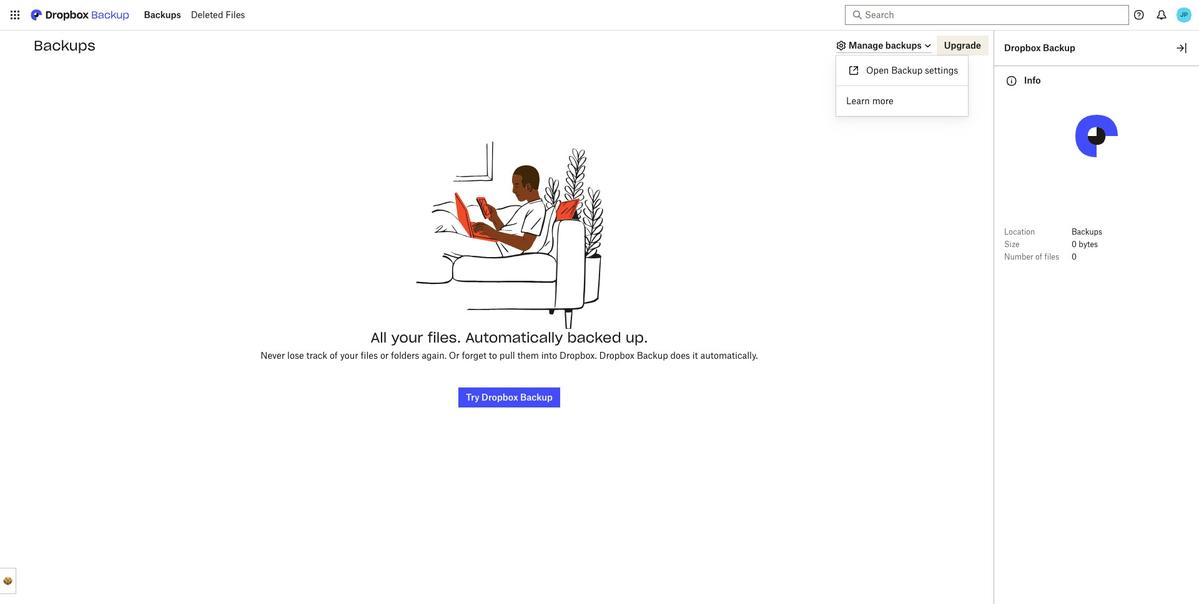 Task type: vqa. For each thing, say whether or not it's contained in the screenshot.
second template content image from the bottom of the "/ Contents" list
no



Task type: describe. For each thing, give the bounding box(es) containing it.
folders
[[391, 351, 420, 361]]

or
[[449, 351, 460, 361]]

bytes
[[1080, 240, 1099, 249]]

deleted files link
[[191, 9, 245, 21]]

0 for 0 bytes
[[1072, 240, 1078, 249]]

pull
[[500, 351, 515, 361]]

global header element
[[0, 0, 1200, 31]]

0 bytes
[[1072, 240, 1099, 249]]

backup logo - go to the backups homepage image
[[25, 5, 134, 25]]

open backup settings
[[867, 65, 959, 76]]

backup for dropbox
[[1044, 42, 1076, 53]]

automatically
[[466, 329, 563, 347]]

settings
[[926, 65, 959, 76]]

number
[[1005, 252, 1034, 262]]

files.
[[428, 329, 461, 347]]

backups link
[[144, 9, 181, 21]]

all your files. automatically backed up. never lose track of your files or folders again. or forget to pull them into dropbox. dropbox backup does it automatically.
[[261, 329, 759, 361]]

lose
[[288, 351, 304, 361]]

2 vertical spatial backups
[[1072, 227, 1103, 237]]

1 vertical spatial backups
[[34, 37, 95, 54]]

backed
[[568, 329, 622, 347]]

it
[[693, 351, 699, 361]]



Task type: locate. For each thing, give the bounding box(es) containing it.
location
[[1005, 227, 1036, 237]]

0 vertical spatial your
[[392, 329, 424, 347]]

0 horizontal spatial backup
[[637, 351, 669, 361]]

1 horizontal spatial backups
[[144, 9, 181, 20]]

1 horizontal spatial backup
[[892, 65, 923, 76]]

0 vertical spatial backup
[[1044, 42, 1076, 53]]

deleted
[[191, 9, 223, 20]]

track
[[307, 351, 328, 361]]

backup
[[1044, 42, 1076, 53], [892, 65, 923, 76], [637, 351, 669, 361]]

0 horizontal spatial dropbox
[[600, 351, 635, 361]]

0 horizontal spatial files
[[361, 351, 378, 361]]

number of files
[[1005, 252, 1060, 262]]

again.
[[422, 351, 447, 361]]

of inside "all your files. automatically backed up. never lose track of your files or folders again. or forget to pull them into dropbox. dropbox backup does it automatically."
[[330, 351, 338, 361]]

all
[[371, 329, 387, 347]]

dropbox
[[1005, 42, 1042, 53], [600, 351, 635, 361]]

2 0 from the top
[[1072, 252, 1078, 262]]

1 horizontal spatial dropbox
[[1005, 42, 1042, 53]]

into
[[542, 351, 558, 361]]

0 horizontal spatial your
[[340, 351, 359, 361]]

1 vertical spatial your
[[340, 351, 359, 361]]

files right number
[[1045, 252, 1060, 262]]

2 horizontal spatial backups
[[1072, 227, 1103, 237]]

1 vertical spatial 0
[[1072, 252, 1078, 262]]

backups left deleted
[[144, 9, 181, 20]]

up.
[[626, 329, 648, 347]]

close details pane image
[[1175, 41, 1190, 56]]

1 0 from the top
[[1072, 240, 1078, 249]]

open
[[867, 65, 890, 76]]

backup inside open backup settings menu item
[[892, 65, 923, 76]]

your
[[392, 329, 424, 347], [340, 351, 359, 361]]

of
[[1036, 252, 1043, 262], [330, 351, 338, 361]]

dropbox.
[[560, 351, 597, 361]]

learn
[[847, 96, 871, 106]]

backups up bytes
[[1072, 227, 1103, 237]]

forget
[[462, 351, 487, 361]]

of right number
[[1036, 252, 1043, 262]]

0 down 0 bytes
[[1072, 252, 1078, 262]]

2 vertical spatial backup
[[637, 351, 669, 361]]

dropbox down up.
[[600, 351, 635, 361]]

backup for open
[[892, 65, 923, 76]]

to
[[489, 351, 498, 361]]

size
[[1005, 240, 1020, 249]]

0 vertical spatial dropbox
[[1005, 42, 1042, 53]]

of right track
[[330, 351, 338, 361]]

0 horizontal spatial of
[[330, 351, 338, 361]]

more
[[873, 96, 894, 106]]

files
[[1045, 252, 1060, 262], [361, 351, 378, 361]]

backups down backup logo - go to the backups homepage
[[34, 37, 95, 54]]

0 vertical spatial files
[[1045, 252, 1060, 262]]

dropbox up info
[[1005, 42, 1042, 53]]

0 left bytes
[[1072, 240, 1078, 249]]

1 vertical spatial files
[[361, 351, 378, 361]]

0 for 0
[[1072, 252, 1078, 262]]

1 vertical spatial dropbox
[[600, 351, 635, 361]]

1 vertical spatial of
[[330, 351, 338, 361]]

your right track
[[340, 351, 359, 361]]

dropbox inside "all your files. automatically backed up. never lose track of your files or folders again. or forget to pull them into dropbox. dropbox backup does it automatically."
[[600, 351, 635, 361]]

1 vertical spatial backup
[[892, 65, 923, 76]]

your up folders
[[392, 329, 424, 347]]

does
[[671, 351, 691, 361]]

learn more
[[847, 96, 894, 106]]

or
[[381, 351, 389, 361]]

1 horizontal spatial files
[[1045, 252, 1060, 262]]

deleted files
[[191, 9, 245, 20]]

0 vertical spatial backups
[[144, 9, 181, 20]]

backups inside global header element
[[144, 9, 181, 20]]

2 horizontal spatial backup
[[1044, 42, 1076, 53]]

0 horizontal spatial backups
[[34, 37, 95, 54]]

backups
[[144, 9, 181, 20], [34, 37, 95, 54], [1072, 227, 1103, 237]]

files inside "all your files. automatically backed up. never lose track of your files or folders again. or forget to pull them into dropbox. dropbox backup does it automatically."
[[361, 351, 378, 361]]

backup inside "all your files. automatically backed up. never lose track of your files or folders again. or forget to pull them into dropbox. dropbox backup does it automatically."
[[637, 351, 669, 361]]

0 vertical spatial of
[[1036, 252, 1043, 262]]

automatically.
[[701, 351, 759, 361]]

1 horizontal spatial of
[[1036, 252, 1043, 262]]

them
[[518, 351, 539, 361]]

0
[[1072, 240, 1078, 249], [1072, 252, 1078, 262]]

1 horizontal spatial your
[[392, 329, 424, 347]]

dropbox backup
[[1005, 42, 1076, 53]]

files left or
[[361, 351, 378, 361]]

never
[[261, 351, 285, 361]]

info
[[1025, 75, 1042, 86]]

open backup settings menu item
[[837, 61, 969, 81]]

files
[[226, 9, 245, 20]]

0 vertical spatial 0
[[1072, 240, 1078, 249]]



